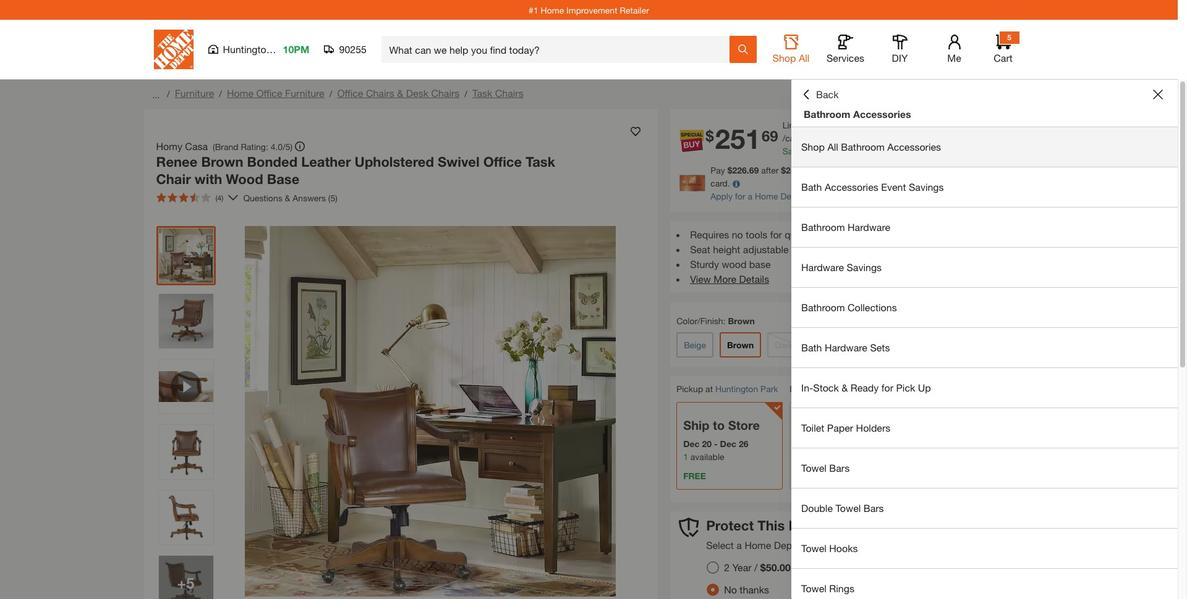 Task type: vqa. For each thing, say whether or not it's contained in the screenshot.
4.0
yes



Task type: locate. For each thing, give the bounding box(es) containing it.
1 vertical spatial 20
[[702, 439, 712, 450]]

0 vertical spatial shop
[[773, 52, 796, 64]]

hardware savings link
[[792, 248, 1178, 288]]

1 horizontal spatial 25
[[826, 146, 836, 156]]

apply
[[711, 191, 733, 202]]

homy casa
[[156, 140, 208, 152]]

huntington left 10pm
[[223, 43, 272, 55]]

/ right year
[[755, 562, 758, 574]]

requires
[[690, 229, 729, 241]]

1 horizontal spatial bars
[[864, 503, 884, 515]]

2 vertical spatial &
[[842, 382, 848, 394]]

option group
[[702, 557, 801, 600]]

1 vertical spatial shop
[[801, 141, 825, 153]]

all
[[799, 52, 810, 64], [828, 141, 839, 153]]

a down the "226.69"
[[748, 191, 753, 202]]

1 horizontal spatial savings
[[909, 181, 944, 193]]

menu
[[792, 127, 1178, 600]]

0 vertical spatial 20
[[804, 120, 814, 130]]

$ right 'after'
[[781, 165, 786, 176]]

1 vertical spatial to
[[713, 419, 725, 433]]

0 vertical spatial for
[[735, 191, 746, 202]]

furniture
[[175, 87, 214, 99], [285, 87, 324, 99]]

hardware down card
[[848, 221, 891, 233]]

the home depot logo image
[[154, 30, 193, 69]]

1 vertical spatial a
[[748, 191, 753, 202]]

(
[[838, 146, 840, 156]]

to up -
[[713, 419, 725, 433]]

toilet
[[801, 422, 825, 434]]

2 vertical spatial a
[[737, 540, 742, 552]]

3 dec from the left
[[827, 439, 843, 450]]

2 horizontal spatial for
[[882, 382, 894, 394]]

0 vertical spatial to
[[830, 384, 838, 395]]

no thanks
[[724, 585, 769, 596]]

holders
[[856, 422, 891, 434]]

1 vertical spatial bars
[[864, 503, 884, 515]]

pickup
[[677, 384, 703, 395]]

bath accessories event savings
[[801, 181, 944, 193]]

0 horizontal spatial task
[[472, 87, 492, 99]]

for up adjustable
[[770, 229, 782, 241]]

to for store
[[713, 419, 725, 433]]

friday,
[[797, 439, 825, 450]]

2 vertical spatial brown
[[727, 340, 754, 351]]

furniture right ... on the top left
[[175, 87, 214, 99]]

brown inside button
[[727, 340, 754, 351]]

pay $ 226.69 after $ 25 off
[[711, 165, 815, 176]]

your total qualifying purchase upon opening a new card.
[[711, 165, 1013, 189]]

home inside ... / furniture / home office furniture / office chairs & desk chairs / task chairs
[[227, 87, 254, 99]]

for left pick
[[882, 382, 894, 394]]

0 vertical spatial huntington
[[223, 43, 272, 55]]

accessories down total
[[825, 181, 879, 193]]

0 horizontal spatial free
[[683, 471, 706, 482]]

1 vertical spatial depot
[[774, 540, 801, 552]]

2 free from the left
[[797, 471, 819, 482]]

2 horizontal spatial a
[[990, 165, 994, 176]]

1 horizontal spatial to
[[830, 384, 838, 395]]

1 horizontal spatial shop
[[801, 141, 825, 153]]

1 vertical spatial bath
[[801, 342, 822, 354]]

0 vertical spatial 90255
[[339, 43, 367, 55]]

improvement
[[567, 5, 618, 15]]

details
[[739, 273, 769, 285]]

0 vertical spatial park
[[275, 43, 295, 55]]

casa
[[185, 140, 208, 152]]

. down order
[[832, 133, 834, 143]]

1 vertical spatial brown
[[728, 316, 755, 327]]

0 vertical spatial task
[[472, 87, 492, 99]]

226.69
[[732, 165, 759, 176]]

90255 right stock
[[841, 385, 865, 395]]

1 horizontal spatial free
[[797, 471, 819, 482]]

hardware for bathroom
[[848, 221, 891, 233]]

bath down off
[[801, 181, 822, 193]]

bars
[[829, 463, 850, 474], [864, 503, 884, 515]]

0 vertical spatial depot
[[781, 191, 804, 202]]

towel down friday,
[[801, 463, 827, 474]]

22
[[846, 439, 855, 450]]

base
[[749, 259, 771, 270]]

1 vertical spatial park
[[761, 384, 778, 395]]

diy button
[[880, 35, 920, 64]]

20 left -
[[702, 439, 712, 450]]

huntington right at
[[715, 384, 758, 395]]

accessories up purchase
[[888, 141, 941, 153]]

towel bars link
[[792, 449, 1178, 489]]

25 left ( in the top of the page
[[826, 146, 836, 156]]

69
[[762, 128, 778, 145]]

/carton
[[783, 133, 810, 143]]

furniture down 10pm
[[285, 87, 324, 99]]

2 vertical spatial for
[[882, 382, 894, 394]]

free down friday,
[[797, 471, 819, 482]]

towel for towel hooks
[[801, 543, 827, 555]]

drawer close image
[[1153, 90, 1163, 100]]

brown down (brand
[[201, 154, 243, 170]]

office down the huntington park
[[256, 87, 282, 99]]

at
[[706, 384, 713, 395]]

& right stock
[[842, 382, 848, 394]]

What can we help you find today? search field
[[389, 36, 729, 62]]

1 vertical spatial &
[[285, 193, 290, 203]]

dec
[[683, 439, 700, 450], [720, 439, 737, 450], [827, 439, 843, 450]]

2 horizontal spatial office
[[483, 154, 522, 170]]

0 vertical spatial bars
[[829, 463, 850, 474]]

view more details link
[[690, 273, 769, 285]]

depot down item
[[774, 540, 801, 552]]

home up 2 year / $50.00
[[745, 540, 771, 552]]

0 vertical spatial 25
[[826, 146, 836, 156]]

apply for a home depot consumer card
[[711, 191, 868, 202]]

dec right -
[[720, 439, 737, 450]]

0 horizontal spatial all
[[799, 52, 810, 64]]

cart 5
[[994, 33, 1013, 64]]

bath up in-
[[801, 342, 822, 354]]

0 vertical spatial accessories
[[853, 108, 911, 120]]

protect this item select a home depot protection plan by allstate for:
[[706, 518, 938, 552]]

$ right save
[[804, 146, 809, 156]]

25
[[826, 146, 836, 156], [786, 165, 796, 176]]

bathroom for accessories
[[804, 108, 851, 120]]

hooks
[[829, 543, 858, 555]]

a right the select
[[737, 540, 742, 552]]

1 free from the left
[[683, 471, 706, 482]]

1 vertical spatial 90255
[[841, 385, 865, 395]]

0 vertical spatial &
[[397, 87, 403, 99]]

bathroom down back
[[804, 108, 851, 120]]

0 horizontal spatial 90255
[[339, 43, 367, 55]]

& left desk
[[397, 87, 403, 99]]

task
[[472, 87, 492, 99], [526, 154, 556, 170]]

$ left the 251
[[706, 128, 714, 145]]

(brand
[[213, 141, 238, 152]]

depot inside protect this item select a home depot protection plan by allstate for:
[[774, 540, 801, 552]]

protect
[[706, 518, 754, 534]]

retailer
[[620, 5, 649, 15]]

office down 90255 button
[[337, 87, 363, 99]]

for down info image
[[735, 191, 746, 202]]

back
[[816, 88, 839, 100]]

feedback link image
[[1171, 209, 1187, 276]]

0 horizontal spatial huntington
[[223, 43, 272, 55]]

0 vertical spatial all
[[799, 52, 810, 64]]

shop for shop all
[[773, 52, 796, 64]]

2 horizontal spatial chairs
[[495, 87, 524, 99]]

0 horizontal spatial .
[[824, 146, 826, 156]]

bathroom
[[804, 108, 851, 120], [841, 141, 885, 153], [801, 221, 845, 233], [801, 302, 845, 314]]

free down 1
[[683, 471, 706, 482]]

3.5 stars image
[[156, 193, 211, 203]]

1 horizontal spatial &
[[397, 87, 403, 99]]

1 horizontal spatial huntington
[[715, 384, 758, 395]]

off
[[798, 165, 815, 176]]

1 horizontal spatial furniture
[[285, 87, 324, 99]]

brown homy casa task chairs renee c3.2 image
[[159, 425, 213, 480]]

plan
[[852, 540, 871, 552]]

1 bath from the top
[[801, 181, 822, 193]]

. down 411
[[824, 146, 826, 156]]

1 horizontal spatial 90255
[[841, 385, 865, 395]]

0 horizontal spatial 25
[[786, 165, 796, 176]]

menu containing shop all bathroom accessories
[[792, 127, 1178, 600]]

beige
[[684, 340, 706, 351]]

0 horizontal spatial for
[[735, 191, 746, 202]]

hardware left sets
[[825, 342, 868, 354]]

ship
[[683, 419, 710, 433]]

1 horizontal spatial for
[[770, 229, 782, 241]]

0 horizontal spatial savings
[[847, 262, 882, 273]]

1 horizontal spatial all
[[828, 141, 839, 153]]

diy
[[892, 52, 908, 64]]

shop
[[773, 52, 796, 64], [801, 141, 825, 153]]

10pm
[[283, 43, 310, 55]]

bathroom down the consumer
[[801, 221, 845, 233]]

shop inside button
[[773, 52, 796, 64]]

1 horizontal spatial task
[[526, 154, 556, 170]]

20 inside the limit 20 per order /carton $ 411 . 94 save $ 160 . 25 ( 39 %)
[[804, 120, 814, 130]]

1 horizontal spatial 20
[[804, 120, 814, 130]]

0 vertical spatial hardware
[[848, 221, 891, 233]]

0 horizontal spatial 20
[[702, 439, 712, 450]]

25 left off
[[786, 165, 796, 176]]

office
[[256, 87, 282, 99], [337, 87, 363, 99], [483, 154, 522, 170]]

0 vertical spatial a
[[990, 165, 994, 176]]

0 horizontal spatial office
[[256, 87, 282, 99]]

dec up 1
[[683, 439, 700, 450]]

accessories up shop all bathroom accessories
[[853, 108, 911, 120]]

& down base
[[285, 193, 290, 203]]

free for friday,
[[797, 471, 819, 482]]

apply for a home depot consumer card link
[[711, 191, 868, 202]]

90255 up ... / furniture / home office furniture / office chairs & desk chairs / task chairs on the left top of the page
[[339, 43, 367, 55]]

0 horizontal spatial dec
[[683, 439, 700, 450]]

all inside button
[[799, 52, 810, 64]]

bath
[[801, 181, 822, 193], [801, 342, 822, 354]]

this
[[758, 518, 785, 534]]

1 horizontal spatial a
[[748, 191, 753, 202]]

delivering to 90255
[[790, 384, 865, 395]]

all up back "button"
[[799, 52, 810, 64]]

all left 39
[[828, 141, 839, 153]]

towel down item
[[801, 543, 827, 555]]

year
[[733, 562, 752, 574]]

1 horizontal spatial .
[[832, 133, 834, 143]]

bathroom accessories
[[804, 108, 911, 120]]

a
[[990, 165, 994, 176], [748, 191, 753, 202], [737, 540, 742, 552]]

homy
[[156, 140, 182, 152]]

2 bath from the top
[[801, 342, 822, 354]]

beige button
[[677, 333, 714, 358]]

1 vertical spatial huntington
[[715, 384, 758, 395]]

90255 button
[[324, 43, 367, 56]]

2 horizontal spatial dec
[[827, 439, 843, 450]]

2 vertical spatial hardware
[[825, 342, 868, 354]]

1 horizontal spatial dec
[[720, 439, 737, 450]]

160
[[809, 146, 824, 156]]

0 vertical spatial .
[[832, 133, 834, 143]]

bars down 22
[[829, 463, 850, 474]]

bars up "by"
[[864, 503, 884, 515]]

0 horizontal spatial to
[[713, 419, 725, 433]]

brown homy casa task chairs renee e1.1 image
[[159, 294, 213, 349]]

1 chairs from the left
[[366, 87, 394, 99]]

free for to
[[683, 471, 706, 482]]

0 horizontal spatial chairs
[[366, 87, 394, 99]]

home inside protect this item select a home depot protection plan by allstate for:
[[745, 540, 771, 552]]

1 vertical spatial all
[[828, 141, 839, 153]]

double towel bars
[[801, 503, 884, 515]]

in-
[[801, 382, 813, 394]]

home office furniture link
[[227, 87, 324, 99]]

to inside ship to store dec 20 - dec 26 1 available
[[713, 419, 725, 433]]

store
[[728, 419, 760, 433]]

shop all bathroom accessories
[[801, 141, 941, 153]]

brown homy casa task chairs renee 4f.3 image
[[159, 491, 213, 545]]

3 chairs from the left
[[495, 87, 524, 99]]

1
[[683, 452, 688, 463]]

to left 90255 link
[[830, 384, 838, 395]]

$50.00
[[761, 562, 791, 574]]

2 vertical spatial accessories
[[825, 181, 879, 193]]

1 furniture from the left
[[175, 87, 214, 99]]

me
[[948, 52, 962, 64]]

requires no tools for quick and easy assembly seat height adjustable sturdy wood base view more details
[[690, 229, 896, 285]]

hardware savings
[[801, 262, 882, 273]]

brown right :
[[728, 316, 755, 327]]

$ right pay
[[728, 165, 732, 176]]

dec inside delivery friday, dec 22
[[827, 439, 843, 450]]

park left in-
[[761, 384, 778, 395]]

order
[[831, 120, 851, 130]]

office chairs & desk chairs link
[[337, 87, 460, 99]]

0 vertical spatial bath
[[801, 181, 822, 193]]

towel left rings on the right bottom
[[801, 583, 827, 595]]

0 horizontal spatial furniture
[[175, 87, 214, 99]]

0 horizontal spatial bars
[[829, 463, 850, 474]]

90255 inside button
[[339, 43, 367, 55]]

0 vertical spatial brown
[[201, 154, 243, 170]]

office inside renee brown bonded leather upholstered swivel office task chair with wood base
[[483, 154, 522, 170]]

office right swivel
[[483, 154, 522, 170]]

0 horizontal spatial a
[[737, 540, 742, 552]]

20 left per
[[804, 120, 814, 130]]

savings down purchase
[[909, 181, 944, 193]]

savings down assembly at top right
[[847, 262, 882, 273]]

1 horizontal spatial chairs
[[431, 87, 460, 99]]

qualifying
[[856, 165, 893, 176]]

1 vertical spatial task
[[526, 154, 556, 170]]

ready
[[851, 382, 879, 394]]

home right furniture link
[[227, 87, 254, 99]]

depot down off
[[781, 191, 804, 202]]

to
[[830, 384, 838, 395], [713, 419, 725, 433]]

park up home office furniture link
[[275, 43, 295, 55]]

1 vertical spatial for
[[770, 229, 782, 241]]

a left new
[[990, 165, 994, 176]]

bathroom down hardware savings
[[801, 302, 845, 314]]

to inside delivering to 90255
[[830, 384, 838, 395]]

hardware down and
[[801, 262, 844, 273]]

opening
[[956, 165, 987, 176]]

/ down 90255 button
[[329, 88, 332, 99]]

0 horizontal spatial shop
[[773, 52, 796, 64]]

dec left 22
[[827, 439, 843, 450]]

huntington
[[223, 43, 272, 55], [715, 384, 758, 395]]

brown down color/finish : brown
[[727, 340, 754, 351]]

0 horizontal spatial &
[[285, 193, 290, 203]]

2 horizontal spatial &
[[842, 382, 848, 394]]

stock
[[813, 382, 839, 394]]

& inside 'in-stock & ready for pick up' link
[[842, 382, 848, 394]]

paper
[[827, 422, 854, 434]]



Task type: describe. For each thing, give the bounding box(es) containing it.
card
[[849, 191, 868, 202]]

/ right furniture link
[[219, 88, 222, 99]]

with
[[195, 171, 222, 187]]

0 vertical spatial savings
[[909, 181, 944, 193]]

$ up 160
[[813, 133, 818, 143]]

6316524675112 image
[[159, 360, 213, 414]]

delivery
[[797, 419, 844, 433]]

towel for towel bars
[[801, 463, 827, 474]]

towel hooks
[[801, 543, 858, 555]]

shop for shop all bathroom accessories
[[801, 141, 825, 153]]

39
[[840, 146, 850, 156]]

-
[[714, 439, 718, 450]]

for inside requires no tools for quick and easy assembly seat height adjustable sturdy wood base view more details
[[770, 229, 782, 241]]

base
[[267, 171, 299, 187]]

%)
[[850, 146, 861, 156]]

& inside ... / furniture / home office furniture / office chairs & desk chairs / task chairs
[[397, 87, 403, 99]]

/5)
[[283, 141, 293, 152]]

2 year / $50.00
[[724, 562, 791, 574]]

2 furniture from the left
[[285, 87, 324, 99]]

towel right double
[[836, 503, 861, 515]]

color/finish
[[677, 316, 723, 327]]

apply now image
[[680, 175, 711, 192]]

rating:
[[241, 141, 268, 152]]

leather
[[301, 154, 351, 170]]

1 vertical spatial savings
[[847, 262, 882, 273]]

renee brown bonded leather upholstered swivel office task chair with wood base
[[156, 154, 556, 187]]

bath for bath accessories event savings
[[801, 181, 822, 193]]

option group containing 2 year /
[[702, 557, 801, 600]]

home down 'after'
[[755, 191, 778, 202]]

back button
[[801, 88, 839, 101]]

available
[[691, 452, 725, 463]]

...
[[152, 89, 160, 100]]

bathroom for hardware
[[801, 221, 845, 233]]

info image
[[733, 181, 740, 188]]

desk
[[406, 87, 429, 99]]

upholstered
[[355, 154, 434, 170]]

bath accessories event savings link
[[792, 168, 1178, 207]]

new
[[997, 165, 1013, 176]]

pay
[[711, 165, 725, 176]]

1 vertical spatial .
[[824, 146, 826, 156]]

ship to store dec 20 - dec 26 1 available
[[683, 419, 760, 463]]

double towel bars link
[[792, 489, 1178, 529]]

me button
[[935, 35, 974, 64]]

towel hooks link
[[792, 529, 1178, 569]]

towel bars
[[801, 463, 850, 474]]

bath for bath hardware sets
[[801, 342, 822, 354]]

bathroom collections
[[801, 302, 897, 314]]

and
[[812, 229, 828, 241]]

1 vertical spatial accessories
[[888, 141, 941, 153]]

in-stock & ready for pick up
[[801, 382, 931, 394]]

brown homy casa task chairs renee 64.0 image
[[159, 229, 213, 283]]

wood
[[226, 171, 263, 187]]

task inside ... / furniture / home office furniture / office chairs & desk chairs / task chairs
[[472, 87, 492, 99]]

4.0
[[271, 141, 283, 152]]

home right #1
[[541, 5, 564, 15]]

bathroom hardware link
[[792, 208, 1178, 247]]

limit 20 per order /carton $ 411 . 94 save $ 160 . 25 ( 39 %)
[[783, 120, 861, 156]]

2
[[724, 562, 730, 574]]

25 inside the limit 20 per order /carton $ 411 . 94 save $ 160 . 25 ( 39 %)
[[826, 146, 836, 156]]

task inside renee brown bonded leather upholstered swivel office task chair with wood base
[[526, 154, 556, 170]]

pick
[[896, 382, 915, 394]]

/ left task chairs link
[[465, 88, 468, 99]]

towel rings
[[801, 583, 855, 595]]

$ inside $ 251 69
[[706, 128, 714, 145]]

1 horizontal spatial office
[[337, 87, 363, 99]]

toilet paper holders
[[801, 422, 891, 434]]

1 dec from the left
[[683, 439, 700, 450]]

to for 90255
[[830, 384, 838, 395]]

chair
[[156, 171, 191, 187]]

questions & answers (5)
[[243, 193, 338, 203]]

all for shop all bathroom accessories
[[828, 141, 839, 153]]

bathroom right ( in the top of the page
[[841, 141, 885, 153]]

5
[[1008, 33, 1012, 42]]

/ inside option group
[[755, 562, 758, 574]]

purchase
[[896, 165, 932, 176]]

0 horizontal spatial park
[[275, 43, 295, 55]]

accessories for bathroom accessories
[[853, 108, 911, 120]]

task chairs link
[[472, 87, 524, 99]]

brown inside renee brown bonded leather upholstered swivel office task chair with wood base
[[201, 154, 243, 170]]

huntington park
[[223, 43, 295, 55]]

(5)
[[328, 193, 338, 203]]

card.
[[711, 178, 730, 189]]

for inside 'in-stock & ready for pick up' link
[[882, 382, 894, 394]]

tools
[[746, 229, 768, 241]]

save
[[783, 146, 802, 156]]

by
[[874, 540, 885, 552]]

1 horizontal spatial park
[[761, 384, 778, 395]]

color/finish : brown
[[677, 316, 755, 327]]

1 vertical spatial hardware
[[801, 262, 844, 273]]

consumer
[[807, 191, 847, 202]]

for:
[[923, 540, 938, 552]]

no
[[732, 229, 743, 241]]

questions
[[243, 193, 282, 203]]

a inside protect this item select a home depot protection plan by allstate for:
[[737, 540, 742, 552]]

services
[[827, 52, 865, 64]]

total
[[837, 165, 854, 176]]

quick
[[785, 229, 809, 241]]

#1
[[529, 5, 538, 15]]

bathroom hardware
[[801, 221, 891, 233]]

90255 inside delivering to 90255
[[841, 385, 865, 395]]

adjustable
[[743, 244, 789, 255]]

1 vertical spatial 25
[[786, 165, 796, 176]]

20 inside ship to store dec 20 - dec 26 1 available
[[702, 439, 712, 450]]

shop all button
[[771, 35, 811, 64]]

26
[[739, 439, 749, 450]]

(4)
[[216, 194, 223, 203]]

all for shop all
[[799, 52, 810, 64]]

(brand rating: 4.0 /5)
[[213, 141, 293, 152]]

94
[[834, 133, 844, 143]]

thanks
[[740, 585, 769, 596]]

2 chairs from the left
[[431, 87, 460, 99]]

2 dec from the left
[[720, 439, 737, 450]]

after
[[761, 165, 779, 176]]

delivering
[[790, 384, 828, 395]]

sturdy
[[690, 259, 719, 270]]

accessories for bath accessories event savings
[[825, 181, 879, 193]]

towel for towel rings
[[801, 583, 827, 595]]

brown homy casa task chairs renee 1f.4 image
[[159, 557, 213, 600]]

a inside your total qualifying purchase upon opening a new card.
[[990, 165, 994, 176]]

height
[[713, 244, 740, 255]]

hardware for bath
[[825, 342, 868, 354]]

rings
[[829, 583, 855, 595]]

in-stock & ready for pick up link
[[792, 369, 1178, 408]]

huntington park button
[[715, 384, 778, 395]]

sets
[[870, 342, 890, 354]]

bathroom for collections
[[801, 302, 845, 314]]

#1 home improvement retailer
[[529, 5, 649, 15]]

bath hardware sets link
[[792, 328, 1178, 368]]

bath hardware sets
[[801, 342, 890, 354]]

/ right ... button
[[167, 88, 170, 99]]

furniture link
[[175, 87, 214, 99]]



